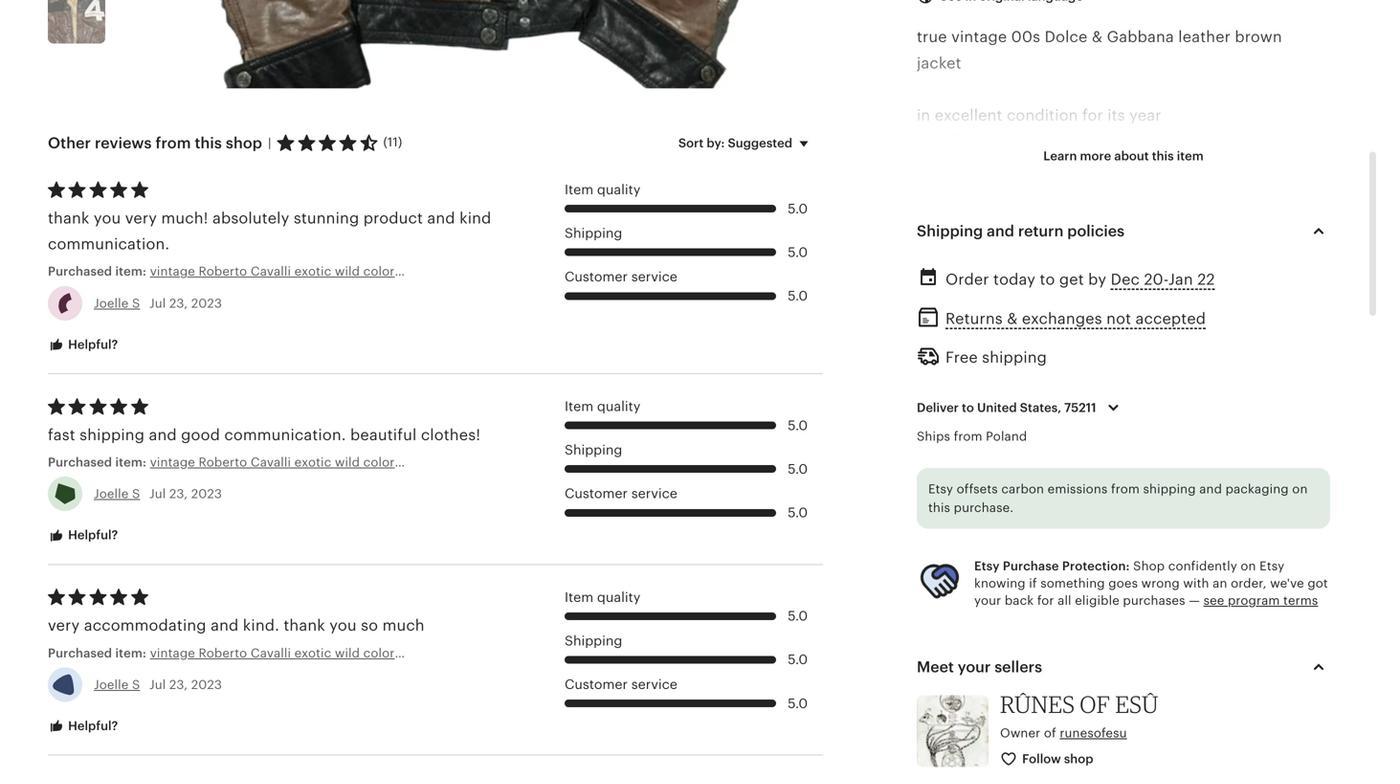 Task type: vqa. For each thing, say whether or not it's contained in the screenshot.
Joelle
yes



Task type: locate. For each thing, give the bounding box(es) containing it.
you inside - shipping during 3-5 business days after buying - no refunds & returns unless major error on my part, so please be sure before buying - i am not responsible for the package once it has been shipped - in the rare occasion that your order is lost in transit, i will try to resolve the issue with the postal service & may need your assistance. it may take some weeks - please make sure you have the correct address before purchasing
[[1060, 731, 1087, 748]]

vintage roberto cavalli exotic wild colorful top with link for absolutely
[[150, 263, 464, 280]]

1 item quality from the top
[[565, 182, 641, 197]]

2 vintage roberto cavalli exotic wild colorful top with link from the top
[[150, 454, 464, 471]]

cavalli down kind.
[[251, 646, 291, 660]]

23, for much!
[[169, 296, 188, 310]]

shop confidently on etsy knowing if something goes wrong with an order, we've got your back for all eligible purchases —
[[974, 559, 1328, 608]]

2 vertical spatial cavalli
[[251, 646, 291, 660]]

|
[[268, 136, 271, 150]]

1 vintage roberto cavalli exotic wild colorful top with link from the top
[[150, 263, 464, 280]]

etsy left offsets
[[928, 482, 953, 496]]

1 2023 from the top
[[191, 296, 222, 310]]

1 horizontal spatial not
[[1107, 310, 1132, 327]]

1 vertical spatial sure
[[1024, 731, 1056, 748]]

this inside etsy offsets carbon emissions from shipping and packaging on this purchase.
[[928, 501, 951, 515]]

please down no
[[917, 575, 966, 592]]

4 - from the top
[[917, 653, 922, 670]]

0 vertical spatial s
[[132, 296, 140, 310]]

so up got
[[1313, 549, 1330, 566]]

0 vertical spatial item quality
[[565, 182, 641, 197]]

1 vertical spatial customer
[[565, 486, 628, 501]]

from inside etsy offsets carbon emissions from shipping and packaging on this purchase.
[[1111, 482, 1140, 496]]

1 horizontal spatial this
[[928, 501, 951, 515]]

of
[[1044, 726, 1057, 740]]

2 vertical spatial vintage roberto cavalli exotic wild colorful top with link
[[150, 645, 464, 662]]

shipping up refunds
[[927, 523, 992, 540]]

2 purchased from the top
[[48, 455, 112, 470]]

1 vertical spatial i
[[1317, 653, 1321, 670]]

2 vertical spatial exotic
[[295, 646, 331, 660]]

1 horizontal spatial very
[[125, 209, 157, 227]]

exotic for thank
[[295, 646, 331, 660]]

helpful? button for fast shipping and good communication. beautiful clothes!
[[34, 518, 132, 554]]

1 vertical spatial so
[[361, 617, 378, 634]]

on up order,
[[1241, 559, 1256, 573]]

deliver to united states, 75211
[[917, 400, 1097, 415]]

0 horizontal spatial shop
[[226, 134, 262, 152]]

colorful down beautiful
[[363, 455, 411, 470]]

accepted
[[1136, 310, 1206, 327]]

communication. right good
[[224, 426, 346, 444]]

you down reviews
[[94, 209, 121, 227]]

customer for very accommodating and kind. thank you so much
[[565, 677, 628, 692]]

0 vertical spatial before
[[1029, 575, 1078, 592]]

2 vertical spatial wild
[[335, 646, 360, 660]]

colorful down product
[[363, 264, 411, 279]]

wrong
[[1142, 576, 1180, 591]]

2 vertical spatial item:
[[115, 646, 146, 660]]

3 23, from the top
[[169, 678, 188, 692]]

2 vertical spatial item quality
[[565, 590, 641, 605]]

shipping down 60
[[982, 349, 1047, 366]]

purchased item: vintage roberto cavalli exotic wild colorful top with for communication.
[[48, 455, 464, 470]]

buying
[[1225, 523, 1277, 540], [1082, 575, 1134, 592]]

(11)
[[383, 135, 402, 149]]

sure up back
[[993, 575, 1025, 592]]

shipping
[[982, 349, 1047, 366], [80, 426, 145, 444], [1143, 482, 1196, 496], [927, 523, 992, 540]]

and inside the thank you very much! absolutely stunning product and kind communication.
[[427, 209, 455, 227]]

on right packaging
[[1293, 482, 1308, 496]]

3 roberto from the top
[[199, 646, 247, 660]]

purchased
[[48, 264, 112, 279], [48, 455, 112, 470], [48, 646, 112, 660]]

2 item: from the top
[[115, 455, 146, 470]]

sleeves
[[917, 315, 972, 332]]

3 quality from the top
[[597, 590, 641, 605]]

1 customer from the top
[[565, 270, 628, 284]]

helpful?
[[65, 337, 118, 352], [65, 528, 118, 542], [65, 719, 118, 733]]

and inside etsy offsets carbon emissions from shipping and packaging on this purchase.
[[1200, 482, 1222, 496]]

please up purchasing
[[927, 731, 975, 748]]

this left item
[[1152, 149, 1174, 163]]

3 helpful? button from the top
[[34, 709, 132, 744]]

it
[[1245, 601, 1255, 618]]

of
[[1080, 690, 1111, 718]]

on left the my
[[1224, 549, 1243, 566]]

0 vertical spatial 23,
[[169, 296, 188, 310]]

3 customer from the top
[[565, 677, 628, 692]]

0 vertical spatial colorful
[[363, 264, 411, 279]]

item: for shipping
[[115, 455, 146, 470]]

customer service for very accommodating and kind. thank you so much
[[565, 677, 678, 692]]

roberto down absolutely
[[199, 264, 247, 279]]

your
[[974, 594, 1002, 608], [1112, 653, 1146, 670], [958, 658, 991, 676], [994, 705, 1027, 722]]

1 vertical spatial cavalli
[[251, 455, 291, 470]]

2 may from the left
[[1133, 705, 1164, 722]]

sure up follow
[[1024, 731, 1056, 748]]

customer for thank you very much! absolutely stunning product and kind communication.
[[565, 270, 628, 284]]

2 horizontal spatial this
[[1152, 149, 1174, 163]]

refunds
[[950, 549, 1007, 566]]

2 vertical spatial top
[[414, 646, 435, 660]]

0 vertical spatial joelle
[[94, 296, 129, 310]]

leather
[[1179, 28, 1231, 46], [1127, 133, 1179, 150]]

3 item: from the top
[[115, 646, 146, 660]]

joelle for accommodating
[[94, 678, 129, 692]]

23, down good
[[169, 487, 188, 501]]

1 helpful? from the top
[[65, 337, 118, 352]]

- left no
[[917, 549, 922, 566]]

46
[[987, 263, 1007, 280]]

thank
[[48, 209, 89, 227], [284, 617, 325, 634]]

1 customer service from the top
[[565, 270, 678, 284]]

shipping inside - shipping during 3-5 business days after buying - no refunds & returns unless major error on my part, so please be sure before buying - i am not responsible for the package once it has been shipped - in the rare occasion that your order is lost in transit, i will try to resolve the issue with the postal service & may need your assistance. it may take some weeks - please make sure you have the correct address before purchasing
[[927, 523, 992, 540]]

sort by: suggested button
[[664, 123, 830, 163]]

very inside the thank you very much! absolutely stunning product and kind communication.
[[125, 209, 157, 227]]

cm right 60
[[1001, 315, 1024, 332]]

with for thank you very much! absolutely stunning product and kind communication.
[[438, 264, 464, 279]]

has
[[1259, 601, 1285, 618]]

1 vertical spatial to
[[962, 400, 974, 415]]

1 vertical spatial leather
[[1127, 133, 1179, 150]]

etsy up we've
[[1260, 559, 1285, 573]]

true vintage 00s dolce & gabbana leather brown jacket
[[917, 28, 1282, 72]]

1 joelle from the top
[[94, 296, 129, 310]]

2 helpful? from the top
[[65, 528, 118, 542]]

cavalli
[[251, 264, 291, 279], [251, 455, 291, 470], [251, 646, 291, 660]]

top down "clothes!"
[[414, 455, 435, 470]]

2 joelle from the top
[[94, 487, 129, 501]]

3 s from the top
[[132, 678, 140, 692]]

try
[[946, 679, 967, 696]]

2 vertical spatial joelle s jul 23, 2023
[[94, 678, 222, 692]]

1 roberto from the top
[[199, 264, 247, 279]]

1 wild from the top
[[335, 264, 360, 279]]

0 vertical spatial jul
[[149, 296, 166, 310]]

to left get
[[1040, 271, 1055, 288]]

to down meet your sellers
[[971, 679, 986, 696]]

s for accommodating
[[132, 678, 140, 692]]

in up will
[[927, 653, 940, 670]]

the down goes on the bottom right of page
[[1108, 601, 1132, 618]]

etsy up knowing
[[974, 559, 1000, 573]]

0 vertical spatial quality
[[597, 182, 641, 197]]

1 vertical spatial thank
[[284, 617, 325, 634]]

23, down accommodating
[[169, 678, 188, 692]]

meet
[[917, 658, 954, 676]]

cavalli for absolutely
[[251, 264, 291, 279]]

vintage roberto cavalli exotic wild colorful top with link down the thank you very much! absolutely stunning product and kind communication. on the top
[[150, 263, 464, 280]]

purchased for thank
[[48, 264, 112, 279]]

4 5.0 from the top
[[788, 418, 808, 433]]

1 vertical spatial buying
[[1082, 575, 1134, 592]]

2 customer from the top
[[565, 486, 628, 501]]

may
[[917, 705, 948, 722], [1133, 705, 1164, 722]]

for left its
[[1083, 107, 1104, 124]]

3 exotic from the top
[[295, 646, 331, 660]]

1 vertical spatial you
[[330, 617, 357, 634]]

shipping right fast
[[80, 426, 145, 444]]

1 vertical spatial item
[[565, 399, 594, 414]]

3 joelle from the top
[[94, 678, 129, 692]]

1 23, from the top
[[169, 296, 188, 310]]

2 vertical spatial s
[[132, 678, 140, 692]]

0 vertical spatial roberto
[[199, 264, 247, 279]]

vintage roberto cavalli exotic wild colorful top with link for communication.
[[150, 454, 464, 471]]

2 roberto from the top
[[199, 455, 247, 470]]

very
[[125, 209, 157, 227], [48, 617, 80, 634]]

0 vertical spatial i
[[927, 601, 931, 618]]

2 vertical spatial 2023
[[191, 678, 222, 692]]

item quality
[[565, 182, 641, 197], [565, 399, 641, 414], [565, 590, 641, 605]]

item
[[565, 182, 594, 197], [565, 399, 594, 414], [565, 590, 594, 605]]

your inside shop confidently on etsy knowing if something goes wrong with an order, we've got your back for all eligible purchases —
[[974, 594, 1002, 608]]

my
[[1247, 549, 1270, 566]]

2 vertical spatial you
[[1060, 731, 1087, 748]]

3 2023 from the top
[[191, 678, 222, 692]]

1 joelle s jul 23, 2023 from the top
[[94, 296, 222, 310]]

leather left brown
[[1179, 28, 1231, 46]]

0 vertical spatial you
[[94, 209, 121, 227]]

dec 20-jan 22 button
[[1111, 265, 1215, 293]]

for inside shop confidently on etsy knowing if something goes wrong with an order, we've got your back for all eligible purchases —
[[1037, 594, 1054, 608]]

sleeves 60 cm length 52 cm
[[917, 315, 1024, 358]]

5 - from the top
[[917, 731, 922, 748]]

3 colorful from the top
[[363, 646, 411, 660]]

0 vertical spatial cavalli
[[251, 264, 291, 279]]

0 vertical spatial purchased
[[48, 264, 112, 279]]

today
[[994, 271, 1036, 288]]

this inside dropdown button
[[1152, 149, 1174, 163]]

thank right kind.
[[284, 617, 325, 634]]

3 wild from the top
[[335, 646, 360, 660]]

sort by: suggested
[[678, 136, 793, 150]]

0 vertical spatial 2023
[[191, 296, 222, 310]]

this
[[195, 134, 222, 152], [1152, 149, 1174, 163], [928, 501, 951, 515]]

joelle s jul 23, 2023 for you
[[94, 296, 222, 310]]

0 horizontal spatial so
[[361, 617, 378, 634]]

thank inside the thank you very much! absolutely stunning product and kind communication.
[[48, 209, 89, 227]]

1 may from the left
[[917, 705, 948, 722]]

shop left |
[[226, 134, 262, 152]]

6 5.0 from the top
[[788, 505, 808, 520]]

sellers
[[995, 658, 1042, 676]]

top for clothes!
[[414, 455, 435, 470]]

5 5.0 from the top
[[788, 462, 808, 477]]

1 vertical spatial 23,
[[169, 487, 188, 501]]

0 vertical spatial top
[[414, 264, 435, 279]]

1 s from the top
[[132, 296, 140, 310]]

1 horizontal spatial buying
[[1225, 523, 1277, 540]]

item for fast shipping and good communication. beautiful clothes!
[[565, 399, 594, 414]]

from right reviews
[[156, 134, 191, 152]]

0 vertical spatial shop
[[226, 134, 262, 152]]

be right can
[[948, 393, 967, 410]]

purchases
[[1123, 594, 1186, 608]]

1 item: from the top
[[115, 264, 146, 279]]

i left am
[[927, 601, 931, 618]]

0 horizontal spatial may
[[917, 705, 948, 722]]

3 cavalli from the top
[[251, 646, 291, 660]]

3 customer service from the top
[[565, 677, 678, 692]]

service for fast shipping and good communication. beautiful clothes!
[[631, 486, 678, 501]]

kind.
[[243, 617, 280, 634]]

very left accommodating
[[48, 617, 80, 634]]

2023 for kind.
[[191, 678, 222, 692]]

1 vertical spatial quality
[[597, 399, 641, 414]]

0 vertical spatial helpful? button
[[34, 327, 132, 363]]

roberto down good
[[199, 455, 247, 470]]

75211
[[1065, 400, 1097, 415]]

joelle s jul 23, 2023 down accommodating
[[94, 678, 222, 692]]

0 vertical spatial please
[[917, 575, 966, 592]]

before
[[1029, 575, 1078, 592], [1281, 731, 1330, 748]]

1 vertical spatial item quality
[[565, 399, 641, 414]]

exotic down fast shipping and good communication. beautiful clothes!
[[295, 455, 331, 470]]

roberto down very accommodating and kind. thank you so much
[[199, 646, 247, 660]]

- up purchasing
[[917, 731, 922, 748]]

1 quality from the top
[[597, 182, 641, 197]]

1 horizontal spatial so
[[1313, 549, 1330, 566]]

purchased item: vintage roberto cavalli exotic wild colorful top with for thank
[[48, 646, 464, 660]]

very left much!
[[125, 209, 157, 227]]

once
[[1204, 601, 1241, 618]]

the down order
[[1156, 679, 1180, 696]]

0 vertical spatial vintage roberto cavalli exotic wild colorful top with link
[[150, 263, 464, 280]]

2023 down much!
[[191, 296, 222, 310]]

vintage down accommodating
[[150, 646, 195, 660]]

1 item from the top
[[565, 182, 594, 197]]

top for product
[[414, 264, 435, 279]]

joelle s link
[[94, 296, 140, 310], [94, 487, 140, 501], [94, 678, 140, 692]]

2023 down very accommodating and kind. thank you so much
[[191, 678, 222, 692]]

1 jul from the top
[[149, 296, 166, 310]]

item quality for fast shipping and good communication. beautiful clothes!
[[565, 399, 641, 414]]

1 vertical spatial purchased item: vintage roberto cavalli exotic wild colorful top with
[[48, 455, 464, 470]]

& down during on the right of page
[[1011, 549, 1022, 566]]

0 horizontal spatial very
[[48, 617, 80, 634]]

quality
[[597, 182, 641, 197], [597, 399, 641, 414], [597, 590, 641, 605]]

vintage down good
[[150, 455, 195, 470]]

1 purchased item: vintage roberto cavalli exotic wild colorful top with from the top
[[48, 264, 464, 279]]

about
[[1115, 149, 1149, 163]]

2 exotic from the top
[[295, 455, 331, 470]]

1 vertical spatial be
[[970, 575, 989, 592]]

colorful for so
[[363, 646, 411, 660]]

thank down other
[[48, 209, 89, 227]]

genuine
[[1062, 133, 1123, 150]]

rûnes of esû owner of runesofesu
[[1000, 690, 1159, 740]]

- down the dm
[[917, 523, 922, 540]]

2 quality from the top
[[597, 399, 641, 414]]

item:
[[115, 264, 146, 279], [115, 455, 146, 470], [115, 646, 146, 660]]

that
[[1078, 653, 1108, 670]]

quality for fast shipping and good communication. beautiful clothes!
[[597, 399, 641, 414]]

3 item quality from the top
[[565, 590, 641, 605]]

1 vertical spatial from
[[954, 429, 983, 444]]

questions
[[1029, 471, 1102, 488]]

2 vertical spatial 23,
[[169, 678, 188, 692]]

jul for accommodating
[[149, 678, 166, 692]]

from right ships
[[954, 429, 983, 444]]

2 vertical spatial colorful
[[363, 646, 411, 660]]

2 vertical spatial helpful?
[[65, 719, 118, 733]]

1 vertical spatial colorful
[[363, 455, 411, 470]]

the up assistance.
[[1049, 679, 1073, 696]]

may right it
[[1133, 705, 1164, 722]]

buying up eligible
[[1082, 575, 1134, 592]]

1 helpful? button from the top
[[34, 327, 132, 363]]

2 s from the top
[[132, 487, 140, 501]]

0 horizontal spatial communication.
[[48, 235, 170, 253]]

purchased for very
[[48, 646, 112, 660]]

is
[[1195, 653, 1207, 670]]

runesofesu
[[1060, 726, 1127, 740]]

& right 60
[[1007, 310, 1018, 327]]

3 joelle s link from the top
[[94, 678, 140, 692]]

0 horizontal spatial thank
[[48, 209, 89, 227]]

joelle s jul 23, 2023 down much!
[[94, 296, 222, 310]]

1 top from the top
[[414, 264, 435, 279]]

1 vertical spatial joelle s link
[[94, 487, 140, 501]]

0 vertical spatial leather
[[1179, 28, 1231, 46]]

- up will
[[917, 653, 922, 670]]

shop
[[1133, 559, 1165, 573]]

etsy inside etsy offsets carbon emissions from shipping and packaging on this purchase.
[[928, 482, 953, 496]]

from up business
[[1111, 482, 1140, 496]]

2 horizontal spatial etsy
[[1260, 559, 1285, 573]]

in inside in excellent condition for its year old distressed look genuine leather
[[917, 107, 931, 124]]

1 vertical spatial wild
[[335, 455, 360, 470]]

& right dolce
[[1092, 28, 1103, 46]]

3 vintage roberto cavalli exotic wild colorful top with link from the top
[[150, 645, 464, 662]]

1 joelle s link from the top
[[94, 296, 140, 310]]

2 horizontal spatial from
[[1111, 482, 1140, 496]]

3 helpful? from the top
[[65, 719, 118, 733]]

vintage roberto cavalli exotic wild colorful top with link down fast shipping and good communication. beautiful clothes!
[[150, 454, 464, 471]]

jul for you
[[149, 296, 166, 310]]

vintage roberto cavalli exotic wild colorful top with link down kind.
[[150, 645, 464, 662]]

to left united
[[962, 400, 974, 415]]

2 wild from the top
[[335, 455, 360, 470]]

so left much
[[361, 617, 378, 634]]

3 joelle s jul 23, 2023 from the top
[[94, 678, 222, 692]]

1 horizontal spatial communication.
[[224, 426, 346, 444]]

1 horizontal spatial etsy
[[974, 559, 1000, 573]]

2 23, from the top
[[169, 487, 188, 501]]

2 joelle s jul 23, 2023 from the top
[[94, 487, 222, 501]]

you right of
[[1060, 731, 1087, 748]]

shipping up the days
[[1143, 482, 1196, 496]]

roberto for good
[[199, 455, 247, 470]]

service for very accommodating and kind. thank you so much
[[631, 677, 678, 692]]

vintage roberto cavalli exotic wild colorful top with link
[[150, 263, 464, 280], [150, 454, 464, 471], [150, 645, 464, 662]]

1 purchased from the top
[[48, 264, 112, 279]]

purchased item: vintage roberto cavalli exotic wild colorful top with down the thank you very much! absolutely stunning product and kind communication. on the top
[[48, 264, 464, 279]]

cavalli for thank
[[251, 646, 291, 660]]

2 jul from the top
[[149, 487, 166, 501]]

2 vertical spatial quality
[[597, 590, 641, 605]]

have
[[1091, 731, 1126, 748]]

1 cavalli from the top
[[251, 264, 291, 279]]

shipping for free shipping
[[982, 349, 1047, 366]]

eligible
[[1075, 594, 1120, 608]]

0 horizontal spatial this
[[195, 134, 222, 152]]

etsy
[[928, 482, 953, 496], [974, 559, 1000, 573], [1260, 559, 1285, 573]]

old
[[917, 133, 941, 150]]

2 2023 from the top
[[191, 487, 222, 501]]

may down will
[[917, 705, 948, 722]]

on inside etsy offsets carbon emissions from shipping and packaging on this purchase.
[[1293, 482, 1308, 496]]

2 helpful? button from the top
[[34, 518, 132, 554]]

this for shop
[[195, 134, 222, 152]]

0 vertical spatial item
[[565, 182, 594, 197]]

2 vertical spatial customer
[[565, 677, 628, 692]]

2 item from the top
[[565, 399, 594, 414]]

2 top from the top
[[414, 455, 435, 470]]

shipping for fast shipping and good communication. beautiful clothes!
[[565, 443, 623, 458]]

2 vertical spatial to
[[971, 679, 986, 696]]

3 - from the top
[[917, 601, 922, 618]]

1 vertical spatial jul
[[149, 487, 166, 501]]

0 vertical spatial customer
[[565, 270, 628, 284]]

this left |
[[195, 134, 222, 152]]

customer service for fast shipping and good communication. beautiful clothes!
[[565, 486, 678, 501]]

2023 for much!
[[191, 296, 222, 310]]

0 vertical spatial communication.
[[48, 235, 170, 253]]

shipping for - shipping during 3-5 business days after buying - no refunds & returns unless major error on my part, so please be sure before buying - i am not responsible for the package once it has been shipped - in the rare occasion that your order is lost in transit, i will try to resolve the issue with the postal service & may need your assistance. it may take some weeks - please make sure you have the correct address before purchasing
[[927, 523, 992, 540]]

for right me
[[973, 471, 994, 488]]

helpful? for accommodating
[[65, 719, 118, 733]]

i
[[927, 601, 931, 618], [1317, 653, 1321, 670]]

0 vertical spatial not
[[1107, 310, 1132, 327]]

0 vertical spatial customer service
[[565, 270, 678, 284]]

customer service for thank you very much! absolutely stunning product and kind communication.
[[565, 270, 678, 284]]

and left return
[[987, 222, 1015, 240]]

for left all
[[1037, 594, 1054, 608]]

3 top from the top
[[414, 646, 435, 660]]

shipping for thank you very much! absolutely stunning product and kind communication.
[[565, 226, 623, 241]]

exotic down stunning
[[295, 264, 331, 279]]

3 purchased from the top
[[48, 646, 112, 660]]

returns
[[1026, 549, 1080, 566]]

vintage for thank you very much! absolutely stunning product and kind communication.
[[150, 264, 195, 279]]

item for very accommodating and kind. thank you so much
[[565, 590, 594, 605]]

2 joelle s link from the top
[[94, 487, 140, 501]]

i right "transit," at right bottom
[[1317, 653, 1321, 670]]

purchased item: vintage roberto cavalli exotic wild colorful top with down kind.
[[48, 646, 464, 660]]

free shipping
[[946, 349, 1047, 366]]

your down knowing
[[974, 594, 1002, 608]]

2 vertical spatial jul
[[149, 678, 166, 692]]

0 vertical spatial exotic
[[295, 264, 331, 279]]

1 vertical spatial exotic
[[295, 455, 331, 470]]

joelle s jul 23, 2023 for shipping
[[94, 487, 222, 501]]

pit-
[[917, 263, 942, 280]]

shoulders 40 cm pit-to-pit 46 cm
[[917, 237, 1042, 280]]

your up try at the bottom right of the page
[[958, 658, 991, 676]]

2 customer service from the top
[[565, 486, 678, 501]]

& inside returns & exchanges not accepted button
[[1007, 310, 1018, 327]]

purchased item: vintage roberto cavalli exotic wild colorful top with down fast shipping and good communication. beautiful clothes!
[[48, 455, 464, 470]]

-
[[917, 523, 922, 540], [917, 549, 922, 566], [917, 601, 922, 618], [917, 653, 922, 670], [917, 731, 922, 748]]

length
[[917, 341, 965, 358]]

0 vertical spatial so
[[1313, 549, 1330, 566]]

exotic down very accommodating and kind. thank you so much
[[295, 646, 331, 660]]

colorful down much
[[363, 646, 411, 660]]

23, for kind.
[[169, 678, 188, 692]]

2 item quality from the top
[[565, 399, 641, 414]]

2 cavalli from the top
[[251, 455, 291, 470]]

rare
[[973, 653, 1003, 670]]

—
[[1189, 594, 1200, 608]]

this down the dm
[[928, 501, 951, 515]]

wild for you
[[335, 646, 360, 660]]

item quality for very accommodating and kind. thank you so much
[[565, 590, 641, 605]]

40
[[994, 237, 1015, 254]]

with for very accommodating and kind. thank you so much
[[438, 646, 464, 660]]

shop down runesofesu
[[1064, 752, 1094, 766]]

top down product
[[414, 264, 435, 279]]

0 vertical spatial helpful?
[[65, 337, 118, 352]]

2 vertical spatial roberto
[[199, 646, 247, 660]]

1 vertical spatial purchased
[[48, 455, 112, 470]]

top for so
[[414, 646, 435, 660]]

1 vertical spatial joelle
[[94, 487, 129, 501]]

purchase.
[[954, 501, 1014, 515]]

be
[[948, 393, 967, 410], [970, 575, 989, 592]]

rûnes of esû image
[[917, 695, 989, 767]]

2 purchased item: vintage roberto cavalli exotic wild colorful top with from the top
[[48, 455, 464, 470]]

postal
[[1184, 679, 1230, 696]]

1 colorful from the top
[[363, 264, 411, 279]]

so inside - shipping during 3-5 business days after buying - no refunds & returns unless major error on my part, so please be sure before buying - i am not responsible for the package once it has been shipped - in the rare occasion that your order is lost in transit, i will try to resolve the issue with the postal service & may need your assistance. it may take some weeks - please make sure you have the correct address before purchasing
[[1313, 549, 1330, 566]]

wild for stunning
[[335, 264, 360, 279]]

s
[[132, 296, 140, 310], [132, 487, 140, 501], [132, 678, 140, 692]]

not down dec
[[1107, 310, 1132, 327]]

helpful? button for very accommodating and kind. thank you so much
[[34, 709, 132, 744]]

1 vertical spatial not
[[962, 601, 987, 618]]

goes
[[1109, 576, 1138, 591]]

3 jul from the top
[[149, 678, 166, 692]]

3 purchased item: vintage roberto cavalli exotic wild colorful top with from the top
[[48, 646, 464, 660]]

item quality for thank you very much! absolutely stunning product and kind communication.
[[565, 182, 641, 197]]

1 exotic from the top
[[295, 264, 331, 279]]

shipping for very accommodating and kind. thank you so much
[[565, 634, 623, 648]]

order today to get by dec 20-jan 22
[[946, 271, 1215, 288]]

3 item from the top
[[565, 590, 594, 605]]

get
[[1060, 271, 1084, 288]]

united
[[977, 400, 1017, 415]]

1 vertical spatial before
[[1281, 731, 1330, 748]]

something
[[1041, 576, 1105, 591]]

shipping
[[917, 222, 983, 240], [565, 226, 623, 241], [565, 443, 623, 458], [565, 634, 623, 648]]

23,
[[169, 296, 188, 310], [169, 487, 188, 501], [169, 678, 188, 692]]

0 horizontal spatial etsy
[[928, 482, 953, 496]]

shop inside button
[[1064, 752, 1094, 766]]

oversized
[[1034, 393, 1105, 410]]

2 colorful from the top
[[363, 455, 411, 470]]

much
[[382, 617, 425, 634]]

1 vertical spatial shop
[[1064, 752, 1094, 766]]

0 horizontal spatial you
[[94, 209, 121, 227]]

vintage left the 00s
[[952, 28, 1007, 46]]

2 vertical spatial customer service
[[565, 677, 678, 692]]

and left kind
[[427, 209, 455, 227]]

and inside shipping and return policies dropdown button
[[987, 222, 1015, 240]]

cavalli down fast shipping and good communication. beautiful clothes!
[[251, 455, 291, 470]]

and up after
[[1200, 482, 1222, 496]]



Task type: describe. For each thing, give the bounding box(es) containing it.
1 horizontal spatial you
[[330, 617, 357, 634]]

year
[[1130, 107, 1162, 124]]

deliver to united states, 75211 button
[[903, 388, 1140, 428]]

1 horizontal spatial before
[[1281, 731, 1330, 748]]

and left kind.
[[211, 617, 239, 634]]

jacket
[[917, 54, 962, 72]]

true
[[917, 28, 947, 46]]

in right lost
[[1242, 653, 1256, 670]]

joelle s link for you
[[94, 296, 140, 310]]

shipping for fast shipping and good communication. beautiful clothes!
[[80, 426, 145, 444]]

suggested
[[728, 136, 793, 150]]

2 5.0 from the top
[[788, 245, 808, 260]]

vintage 00s dolce & gabbana leather brown jacket image 9 image
[[48, 0, 105, 43]]

brown
[[1235, 28, 1282, 46]]

order,
[[1231, 576, 1267, 591]]

colorful for product
[[363, 264, 411, 279]]

item
[[1177, 149, 1204, 163]]

shipping and return policies button
[[900, 208, 1348, 254]]

correct
[[1159, 731, 1214, 748]]

service for thank you very much! absolutely stunning product and kind communication.
[[631, 270, 678, 284]]

any
[[998, 471, 1024, 488]]

quality for very accommodating and kind. thank you so much
[[597, 590, 641, 605]]

7 5.0 from the top
[[788, 609, 808, 624]]

returns & exchanges not accepted button
[[946, 305, 1206, 333]]

3 5.0 from the top
[[788, 289, 808, 303]]

etsy for etsy offsets carbon emissions from shipping and packaging on this purchase.
[[928, 482, 953, 496]]

item: for accommodating
[[115, 646, 146, 660]]

leather inside in excellent condition for its year old distressed look genuine leather
[[1127, 133, 1179, 150]]

error
[[1183, 549, 1220, 566]]

policies
[[1068, 222, 1125, 240]]

some
[[1204, 705, 1244, 722]]

23, for good
[[169, 487, 188, 501]]

joelle for you
[[94, 296, 129, 310]]

we've
[[1270, 576, 1304, 591]]

customer for fast shipping and good communication. beautiful clothes!
[[565, 486, 628, 501]]

your inside dropdown button
[[958, 658, 991, 676]]

vintage for very accommodating and kind. thank you so much
[[150, 646, 195, 660]]

helpful? for shipping
[[65, 528, 118, 542]]

states,
[[1020, 400, 1062, 415]]

make
[[980, 731, 1019, 748]]

absolutely
[[212, 209, 289, 227]]

0 vertical spatial from
[[156, 134, 191, 152]]

major
[[1136, 549, 1179, 566]]

business
[[1078, 523, 1143, 540]]

cavalli for communication.
[[251, 455, 291, 470]]

dec
[[1111, 271, 1140, 288]]

communication. inside the thank you very much! absolutely stunning product and kind communication.
[[48, 235, 170, 253]]

on inside - shipping during 3-5 business days after buying - no refunds & returns unless major error on my part, so please be sure before buying - i am not responsible for the package once it has been shipped - in the rare occasion that your order is lost in transit, i will try to resolve the issue with the postal service & may need your assistance. it may take some weeks - please make sure you have the correct address before purchasing
[[1224, 549, 1243, 566]]

you inside the thank you very much! absolutely stunning product and kind communication.
[[94, 209, 121, 227]]

returns & exchanges not accepted
[[946, 310, 1206, 327]]

order
[[946, 271, 989, 288]]

shipping inside etsy offsets carbon emissions from shipping and packaging on this purchase.
[[1143, 482, 1196, 496]]

on inside shop confidently on etsy knowing if something goes wrong with an order, we've got your back for all eligible purchases —
[[1241, 559, 1256, 573]]

condition
[[1007, 107, 1078, 124]]

joelle s link for accommodating
[[94, 678, 140, 692]]

runesofesu link
[[1060, 726, 1127, 740]]

s for shipping
[[132, 487, 140, 501]]

roberto for kind.
[[199, 646, 247, 660]]

distressed
[[945, 133, 1022, 150]]

will
[[917, 679, 942, 696]]

shoulders
[[917, 237, 990, 254]]

other
[[48, 134, 91, 152]]

the up try at the bottom right of the page
[[945, 653, 969, 670]]

part,
[[1274, 549, 1309, 566]]

1 horizontal spatial thank
[[284, 617, 325, 634]]

joelle s link for shipping
[[94, 487, 140, 501]]

your right the that in the bottom of the page
[[1112, 653, 1146, 670]]

esû
[[1115, 690, 1159, 718]]

packaging
[[1226, 482, 1289, 496]]

to inside - shipping during 3-5 business days after buying - no refunds & returns unless major error on my part, so please be sure before buying - i am not responsible for the package once it has been shipped - in the rare occasion that your order is lost in transit, i will try to resolve the issue with the postal service & may need your assistance. it may take some weeks - please make sure you have the correct address before purchasing
[[971, 679, 986, 696]]

the right have
[[1131, 731, 1155, 748]]

3-
[[1049, 523, 1064, 540]]

helpful? for you
[[65, 337, 118, 352]]

terms
[[1284, 594, 1318, 608]]

item: for you
[[115, 264, 146, 279]]

item for thank you very much! absolutely stunning product and kind communication.
[[565, 182, 594, 197]]

in excellent condition for its year old distressed look genuine leather
[[917, 107, 1179, 150]]

kind
[[460, 209, 491, 227]]

free
[[946, 349, 978, 366]]

0 horizontal spatial be
[[948, 393, 967, 410]]

address
[[1218, 731, 1277, 748]]

0 vertical spatial buying
[[1225, 523, 1277, 540]]

learn
[[1044, 149, 1077, 163]]

unless
[[1084, 549, 1132, 566]]

other reviews from this shop
[[48, 134, 262, 152]]

- shipping during 3-5 business days after buying - no refunds & returns unless major error on my part, so please be sure before buying - i am not responsible for the package once it has been shipped - in the rare occasion that your order is lost in transit, i will try to resolve the issue with the postal service & may need your assistance. it may take some weeks - please make sure you have the correct address before purchasing
[[917, 523, 1330, 775]]

follow shop
[[1022, 752, 1094, 766]]

1 vertical spatial communication.
[[224, 426, 346, 444]]

leather inside true vintage 00s dolce & gabbana leather brown jacket
[[1179, 28, 1231, 46]]

this for item
[[1152, 149, 1174, 163]]

with inside - shipping during 3-5 business days after buying - no refunds & returns unless major error on my part, so please be sure before buying - i am not responsible for the package once it has been shipped - in the rare occasion that your order is lost in transit, i will try to resolve the issue with the postal service & may need your assistance. it may take some weeks - please make sure you have the correct address before purchasing
[[1120, 679, 1152, 696]]

exotic for communication.
[[295, 455, 331, 470]]

meet your sellers button
[[900, 644, 1348, 690]]

to inside dropdown button
[[962, 400, 974, 415]]

etsy for etsy purchase protection:
[[974, 559, 1000, 573]]

0 horizontal spatial buying
[[1082, 575, 1134, 592]]

jul for shipping
[[149, 487, 166, 501]]

much!
[[161, 209, 208, 227]]

product
[[363, 209, 423, 227]]

1 horizontal spatial from
[[954, 429, 983, 444]]

offsets
[[957, 482, 998, 496]]

occasion
[[1007, 653, 1074, 670]]

owner
[[1000, 726, 1041, 740]]

2 - from the top
[[917, 549, 922, 566]]

all
[[1058, 594, 1072, 608]]

1 horizontal spatial i
[[1317, 653, 1321, 670]]

8 5.0 from the top
[[788, 653, 808, 667]]

if
[[1029, 576, 1037, 591]]

0 vertical spatial sure
[[993, 575, 1025, 592]]

9 5.0 from the top
[[788, 696, 808, 711]]

service inside - shipping during 3-5 business days after buying - no refunds & returns unless major error on my part, so please be sure before buying - i am not responsible for the package once it has been shipped - in the rare occasion that your order is lost in transit, i will try to resolve the issue with the postal service & may need your assistance. it may take some weeks - please make sure you have the correct address before purchasing
[[1234, 679, 1288, 696]]

22
[[1198, 271, 1215, 288]]

shipping inside dropdown button
[[917, 222, 983, 240]]

for inside in excellent condition for its year old distressed look genuine leather
[[1083, 107, 1104, 124]]

cm right 46
[[1011, 263, 1035, 280]]

poland
[[986, 429, 1027, 444]]

shipped
[[917, 627, 977, 644]]

fast
[[48, 426, 75, 444]]

joelle for shipping
[[94, 487, 129, 501]]

dm
[[917, 471, 941, 488]]

not inside returns & exchanges not accepted button
[[1107, 310, 1132, 327]]

vintage inside true vintage 00s dolce & gabbana leather brown jacket
[[952, 28, 1007, 46]]

be inside - shipping during 3-5 business days after buying - no refunds & returns unless major error on my part, so please be sure before buying - i am not responsible for the package once it has been shipped - in the rare occasion that your order is lost in transit, i will try to resolve the issue with the postal service & may need your assistance. it may take some weeks - please make sure you have the correct address before purchasing
[[970, 575, 989, 592]]

helpful? button for thank you very much! absolutely stunning product and kind communication.
[[34, 327, 132, 363]]

your up owner
[[994, 705, 1027, 722]]

1 vertical spatial please
[[927, 731, 975, 748]]

dm me for any questions
[[917, 471, 1102, 488]]

etsy inside shop confidently on etsy knowing if something goes wrong with an order, we've got your back for all eligible purchases —
[[1260, 559, 1285, 573]]

learn more about this item
[[1044, 149, 1204, 163]]

purchased for fast
[[48, 455, 112, 470]]

weeks
[[1249, 705, 1295, 722]]

1 - from the top
[[917, 523, 922, 540]]

60
[[976, 315, 997, 332]]

been
[[1289, 601, 1327, 618]]

with inside shop confidently on etsy knowing if something goes wrong with an order, we've got your back for all eligible purchases —
[[1184, 576, 1210, 591]]

ships
[[917, 429, 951, 444]]

1 5.0 from the top
[[788, 201, 808, 216]]

exotic for absolutely
[[295, 264, 331, 279]]

by
[[1088, 271, 1107, 288]]

confidently
[[1169, 559, 1238, 573]]

00s
[[1011, 28, 1041, 46]]

its
[[1108, 107, 1125, 124]]

wild for beautiful
[[335, 455, 360, 470]]

and left good
[[149, 426, 177, 444]]

& down "transit," at right bottom
[[1292, 679, 1303, 696]]

cm right 52
[[992, 341, 1015, 358]]

vintage for fast shipping and good communication. beautiful clothes!
[[150, 455, 195, 470]]

for inside - shipping during 3-5 business days after buying - no refunds & returns unless major error on my part, so please be sure before buying - i am not responsible for the package once it has been shipped - in the rare occasion that your order is lost in transit, i will try to resolve the issue with the postal service & may need your assistance. it may take some weeks - please make sure you have the correct address before purchasing
[[1082, 601, 1103, 618]]

0 vertical spatial to
[[1040, 271, 1055, 288]]

& inside true vintage 00s dolce & gabbana leather brown jacket
[[1092, 28, 1103, 46]]

fast shipping and good communication. beautiful clothes!
[[48, 426, 481, 444]]

assistance.
[[1032, 705, 1114, 722]]

vintage roberto cavalli exotic wild colorful top with link for thank
[[150, 645, 464, 662]]

s for you
[[132, 296, 140, 310]]

after
[[1186, 523, 1221, 540]]

returns
[[946, 310, 1003, 327]]

during
[[996, 523, 1045, 540]]

purchase
[[1003, 559, 1059, 573]]

roberto for much!
[[199, 264, 247, 279]]

joelle s jul 23, 2023 for accommodating
[[94, 678, 222, 692]]

to-
[[942, 263, 963, 280]]

colorful for clothes!
[[363, 455, 411, 470]]

meet your sellers
[[917, 658, 1042, 676]]

deliver
[[917, 400, 959, 415]]

can
[[917, 393, 944, 410]]

transit,
[[1260, 653, 1312, 670]]

more
[[1080, 149, 1112, 163]]

purchased item: vintage roberto cavalli exotic wild colorful top with for absolutely
[[48, 264, 464, 279]]

with for fast shipping and good communication. beautiful clothes!
[[438, 455, 464, 470]]

package
[[1136, 601, 1199, 618]]

not inside - shipping during 3-5 business days after buying - no refunds & returns unless major error on my part, so please be sure before buying - i am not responsible for the package once it has been shipped - in the rare occasion that your order is lost in transit, i will try to resolve the issue with the postal service & may need your assistance. it may take some weeks - please make sure you have the correct address before purchasing
[[962, 601, 987, 618]]

cm right 40
[[1019, 237, 1042, 254]]

me
[[945, 471, 969, 488]]

quality for thank you very much! absolutely stunning product and kind communication.
[[597, 182, 641, 197]]

2023 for good
[[191, 487, 222, 501]]



